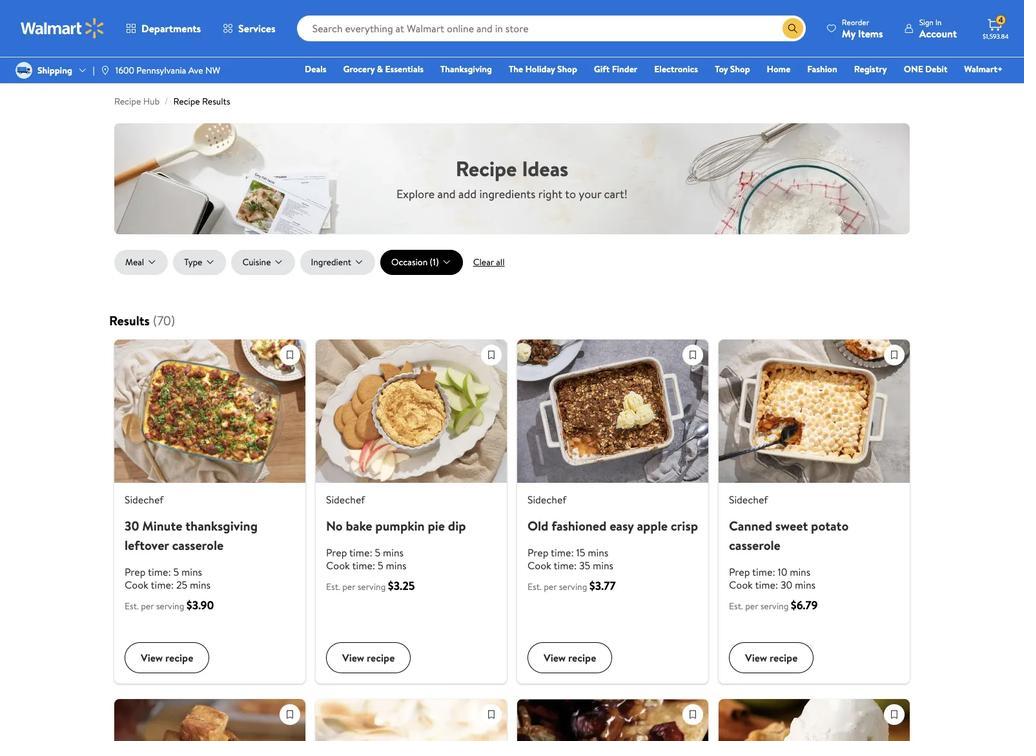 Task type: vqa. For each thing, say whether or not it's contained in the screenshot.
'Registry' "link"
yes



Task type: describe. For each thing, give the bounding box(es) containing it.
35
[[580, 559, 591, 573]]

to
[[566, 186, 576, 202]]

add
[[459, 186, 477, 202]]

test image for old fashioned easy apple crisp
[[684, 346, 703, 365]]

mins right 35
[[593, 559, 614, 573]]

(70)
[[153, 312, 175, 329]]

the
[[509, 63, 524, 76]]

occasion (1)
[[392, 256, 439, 269]]

grocery & essentials
[[343, 63, 424, 76]]

recipe for ideas
[[456, 154, 517, 183]]

registry link
[[849, 62, 894, 76]]

15
[[577, 546, 586, 560]]

view recipe for crisp
[[544, 652, 597, 666]]

view recipe for dip
[[342, 652, 395, 666]]

1 shop from the left
[[558, 63, 578, 76]]

easy
[[610, 518, 634, 535]]

(1)
[[430, 256, 439, 269]]

one debit link
[[899, 62, 954, 76]]

$6.79
[[791, 598, 818, 614]]

serving for bake
[[358, 581, 386, 594]]

services button
[[212, 13, 287, 44]]

old
[[528, 518, 549, 535]]

registry
[[855, 63, 888, 76]]

cook for 30 minute thanksgiving leftover casserole
[[125, 578, 149, 593]]

30 minute thanksgiving leftover casserole
[[125, 518, 258, 555]]

/
[[165, 95, 168, 108]]

home
[[767, 63, 791, 76]]

0 horizontal spatial results
[[109, 312, 150, 329]]

4 $1,593.84
[[984, 14, 1010, 41]]

occasion
[[392, 256, 428, 269]]

no bake pumpkin pie dip image
[[316, 340, 507, 483]]

walmart image
[[21, 18, 105, 39]]

25
[[176, 578, 188, 593]]

electronics
[[655, 63, 699, 76]]

type button
[[173, 250, 226, 275]]

est. for old fashioned easy apple crisp
[[528, 581, 542, 594]]

mins right 25
[[190, 578, 211, 593]]

departments
[[142, 21, 201, 36]]

the holiday shop link
[[503, 62, 583, 76]]

ingredients
[[480, 186, 536, 202]]

grocery & essentials link
[[338, 62, 430, 76]]

view recipe for casserole
[[141, 652, 193, 666]]

prep time: 15 mins cook time: 35 mins
[[528, 546, 614, 573]]

clear all button
[[463, 252, 515, 273]]

pie
[[428, 518, 445, 535]]

est. per serving $6.79
[[730, 598, 818, 614]]

in
[[936, 16, 942, 27]]

canned sweet potato casserole
[[730, 518, 849, 555]]

2 shop from the left
[[731, 63, 751, 76]]

view for old fashioned easy apple crisp
[[544, 652, 566, 666]]

home link
[[762, 62, 797, 76]]

1 horizontal spatial results
[[202, 95, 230, 108]]

finder
[[612, 63, 638, 76]]

$1,593.84
[[984, 32, 1010, 41]]

10
[[778, 566, 788, 580]]

per for 30 minute thanksgiving leftover casserole
[[141, 600, 154, 613]]

results (70)
[[109, 312, 175, 329]]

serving for sweet
[[761, 600, 789, 613]]

departments button
[[115, 13, 212, 44]]

your
[[579, 186, 602, 202]]

one debit
[[905, 63, 948, 76]]

right
[[539, 186, 563, 202]]

cuisine
[[243, 256, 271, 269]]

prep time: 5 mins cook time: 25 mins
[[125, 566, 211, 593]]

per for canned sweet potato casserole
[[746, 600, 759, 613]]

test image for canned sweet potato casserole
[[885, 346, 905, 365]]

0 horizontal spatial test image
[[482, 706, 501, 725]]

view for no bake pumpkin pie dip
[[342, 652, 365, 666]]

recipe hub / recipe results
[[114, 95, 230, 108]]

per for old fashioned easy apple crisp
[[544, 581, 557, 594]]

per for no bake pumpkin pie dip
[[343, 581, 356, 594]]

thanksgiving
[[441, 63, 492, 76]]

potato
[[812, 518, 849, 535]]

dip
[[448, 518, 466, 535]]

5 for pumpkin
[[375, 546, 381, 560]]

clear all
[[473, 256, 505, 269]]

my
[[843, 26, 856, 40]]

30 inside 30 minute thanksgiving leftover casserole
[[125, 518, 139, 535]]

fashion link
[[802, 62, 844, 76]]

essentials
[[385, 63, 424, 76]]

pumpkin
[[376, 518, 425, 535]]

reorder my items
[[843, 16, 884, 40]]

recipe ideas explore and add ingredients right to your cart!
[[397, 154, 628, 202]]

minute
[[142, 518, 183, 535]]

recipe for hub
[[114, 95, 141, 108]]

toy
[[715, 63, 729, 76]]

est. per serving $3.25
[[326, 578, 415, 595]]

$3.77
[[590, 578, 616, 595]]

nw
[[205, 64, 220, 77]]

all
[[496, 256, 505, 269]]

serving for fashioned
[[559, 581, 588, 594]]

thanksgiving
[[186, 518, 258, 535]]

cook for canned sweet potato casserole
[[730, 578, 753, 593]]

est. per serving $3.90
[[125, 598, 214, 614]]



Task type: locate. For each thing, give the bounding box(es) containing it.
est. inside est. per serving $3.25
[[326, 581, 340, 594]]

prep down old
[[528, 546, 549, 560]]

0 horizontal spatial 30
[[125, 518, 139, 535]]

test image
[[684, 346, 703, 365], [885, 346, 905, 365], [482, 706, 501, 725]]

5 inside 'prep time: 5 mins cook time: 25 mins'
[[174, 566, 179, 580]]

est.
[[326, 581, 340, 594], [528, 581, 542, 594], [125, 600, 139, 613], [730, 600, 744, 613]]

cart!
[[605, 186, 628, 202]]

0 horizontal spatial casserole
[[172, 537, 224, 555]]

one
[[905, 63, 924, 76]]

sidechef for 30
[[125, 493, 164, 507]]

est. down prep time: 5 mins cook time: 5 mins
[[326, 581, 340, 594]]

time:
[[350, 546, 373, 560], [551, 546, 574, 560], [352, 559, 376, 573], [554, 559, 577, 573], [148, 566, 171, 580], [753, 566, 776, 580], [151, 578, 174, 593], [756, 578, 779, 593]]

the holiday shop
[[509, 63, 578, 76]]

toy shop
[[715, 63, 751, 76]]

cook inside prep time: 5 mins cook time: 5 mins
[[326, 559, 350, 573]]

prep for old fashioned easy apple crisp
[[528, 546, 549, 560]]

5 for thanksgiving
[[174, 566, 179, 580]]

old fashioned easy apple crisp image
[[518, 340, 709, 483]]

deals link
[[299, 62, 333, 76]]

cook for no bake pumpkin pie dip
[[326, 559, 350, 573]]

30 up est. per serving $6.79
[[781, 578, 793, 593]]

canned
[[730, 518, 773, 535]]

search icon image
[[788, 23, 799, 34]]

0 vertical spatial 30
[[125, 518, 139, 535]]

services
[[239, 21, 276, 36]]

30 inside prep time: 10 mins cook time: 30 mins
[[781, 578, 793, 593]]

casserole inside canned sweet potato casserole
[[730, 537, 781, 555]]

prep time: 5 mins cook time: 5 mins
[[326, 546, 407, 573]]

cook for old fashioned easy apple crisp
[[528, 559, 552, 573]]

casserole down thanksgiving on the left
[[172, 537, 224, 555]]

3 view from the left
[[544, 652, 566, 666]]

$3.25
[[388, 578, 415, 595]]

sidechef up no
[[326, 493, 365, 507]]

1 horizontal spatial casserole
[[730, 537, 781, 555]]

fashioned
[[552, 518, 607, 535]]

ideas
[[522, 154, 569, 183]]

sidechef
[[125, 493, 164, 507], [326, 493, 365, 507], [528, 493, 567, 507], [730, 493, 769, 507]]

4 recipe from the left
[[770, 652, 798, 666]]

grocery
[[343, 63, 375, 76]]

cook up est. per serving $6.79
[[730, 578, 753, 593]]

mins up $3.25
[[386, 559, 407, 573]]

serving down prep time: 10 mins cook time: 30 mins
[[761, 600, 789, 613]]

gift finder link
[[589, 62, 644, 76]]

est. inside "est. per serving $3.77"
[[528, 581, 542, 594]]

no bake pumpkin pie dip
[[326, 518, 466, 535]]

occasion (1) button
[[381, 250, 463, 275]]

crisp
[[671, 518, 699, 535]]

 image
[[100, 65, 110, 76]]

casserole inside 30 minute thanksgiving leftover casserole
[[172, 537, 224, 555]]

shop right holiday in the top of the page
[[558, 63, 578, 76]]

cook inside prep time: 15 mins cook time: 35 mins
[[528, 559, 552, 573]]

2 horizontal spatial test image
[[885, 346, 905, 365]]

cook inside prep time: 10 mins cook time: 30 mins
[[730, 578, 753, 593]]

per down prep time: 10 mins cook time: 30 mins
[[746, 600, 759, 613]]

cuisine button
[[232, 250, 295, 275]]

bake
[[346, 518, 373, 535]]

4 view from the left
[[746, 652, 768, 666]]

sidechef for canned
[[730, 493, 769, 507]]

sidechef up old
[[528, 493, 567, 507]]

1 vertical spatial results
[[109, 312, 150, 329]]

results
[[202, 95, 230, 108], [109, 312, 150, 329]]

recipe for dip
[[367, 652, 395, 666]]

1 vertical spatial 30
[[781, 578, 793, 593]]

prep for no bake pumpkin pie dip
[[326, 546, 347, 560]]

prep inside 'prep time: 5 mins cook time: 25 mins'
[[125, 566, 146, 580]]

$3.90
[[187, 598, 214, 614]]

prep inside prep time: 5 mins cook time: 5 mins
[[326, 546, 347, 560]]

per
[[343, 581, 356, 594], [544, 581, 557, 594], [141, 600, 154, 613], [746, 600, 759, 613]]

prep
[[326, 546, 347, 560], [528, 546, 549, 560], [125, 566, 146, 580], [730, 566, 751, 580]]

account
[[920, 26, 958, 40]]

shop right toy
[[731, 63, 751, 76]]

per down prep time: 15 mins cook time: 35 mins
[[544, 581, 557, 594]]

debit
[[926, 63, 948, 76]]

cook up est. per serving $3.90
[[125, 578, 149, 593]]

prep left 10
[[730, 566, 751, 580]]

serving inside "est. per serving $3.77"
[[559, 581, 588, 594]]

2 casserole from the left
[[730, 537, 781, 555]]

0 horizontal spatial shop
[[558, 63, 578, 76]]

1 casserole from the left
[[172, 537, 224, 555]]

30 minute thanksgiving leftover casserole image
[[114, 340, 306, 483]]

mins up $6.79
[[796, 578, 816, 593]]

1 horizontal spatial shop
[[731, 63, 751, 76]]

per inside est. per serving $6.79
[[746, 600, 759, 613]]

1 view recipe from the left
[[141, 652, 193, 666]]

ingredient button
[[300, 250, 375, 275]]

sweet
[[776, 518, 809, 535]]

thanksgiving link
[[435, 62, 498, 76]]

prep for 30 minute thanksgiving leftover casserole
[[125, 566, 146, 580]]

est. inside est. per serving $3.90
[[125, 600, 139, 613]]

recipe inside recipe ideas explore and add ingredients right to your cart!
[[456, 154, 517, 183]]

gift
[[594, 63, 610, 76]]

&
[[377, 63, 383, 76]]

0 vertical spatial results
[[202, 95, 230, 108]]

ingredient
[[311, 256, 352, 269]]

type
[[184, 256, 203, 269]]

serving down prep time: 5 mins cook time: 5 mins
[[358, 581, 386, 594]]

pennsylvania
[[137, 64, 186, 77]]

view for 30 minute thanksgiving leftover casserole
[[141, 652, 163, 666]]

sidechef up canned
[[730, 493, 769, 507]]

est. down 'prep time: 5 mins cook time: 25 mins'
[[125, 600, 139, 613]]

meal
[[125, 256, 144, 269]]

est. for no bake pumpkin pie dip
[[326, 581, 340, 594]]

cook
[[326, 559, 350, 573], [528, 559, 552, 573], [125, 578, 149, 593], [730, 578, 753, 593]]

1 view from the left
[[141, 652, 163, 666]]

prep down the leftover
[[125, 566, 146, 580]]

test image
[[280, 346, 300, 365], [482, 346, 501, 365], [280, 706, 300, 725], [684, 706, 703, 725], [885, 706, 905, 725]]

prep inside prep time: 15 mins cook time: 35 mins
[[528, 546, 549, 560]]

2 view recipe from the left
[[342, 652, 395, 666]]

recipe up add
[[456, 154, 517, 183]]

ave
[[189, 64, 203, 77]]

2 view from the left
[[342, 652, 365, 666]]

cook inside 'prep time: 5 mins cook time: 25 mins'
[[125, 578, 149, 593]]

recipe for crisp
[[569, 652, 597, 666]]

walmart+
[[965, 63, 1004, 76]]

meal button
[[114, 250, 168, 275]]

mins up $3.90
[[182, 566, 202, 580]]

serving inside est. per serving $3.90
[[156, 600, 184, 613]]

sidechef for no
[[326, 493, 365, 507]]

serving inside est. per serving $3.25
[[358, 581, 386, 594]]

gift finder
[[594, 63, 638, 76]]

3 sidechef from the left
[[528, 493, 567, 507]]

|
[[93, 64, 95, 77]]

prep for canned sweet potato casserole
[[730, 566, 751, 580]]

per down prep time: 5 mins cook time: 5 mins
[[343, 581, 356, 594]]

items
[[859, 26, 884, 40]]

serving for minute
[[156, 600, 184, 613]]

recipe right /
[[173, 95, 200, 108]]

prep down no
[[326, 546, 347, 560]]

per inside "est. per serving $3.77"
[[544, 581, 557, 594]]

sign in account
[[920, 16, 958, 40]]

30 up the leftover
[[125, 518, 139, 535]]

2 recipe from the left
[[367, 652, 395, 666]]

est. down prep time: 15 mins cook time: 35 mins
[[528, 581, 542, 594]]

1 horizontal spatial recipe
[[173, 95, 200, 108]]

per down 'prep time: 5 mins cook time: 25 mins'
[[141, 600, 154, 613]]

shipping
[[37, 64, 72, 77]]

mins
[[383, 546, 404, 560], [588, 546, 609, 560], [386, 559, 407, 573], [593, 559, 614, 573], [182, 566, 202, 580], [790, 566, 811, 580], [190, 578, 211, 593], [796, 578, 816, 593]]

2 horizontal spatial recipe
[[456, 154, 517, 183]]

mins right 10
[[790, 566, 811, 580]]

per inside est. per serving $3.90
[[141, 600, 154, 613]]

1600 pennsylvania ave nw
[[115, 64, 220, 77]]

canned sweet potato casserole image
[[719, 340, 911, 483]]

3 view recipe from the left
[[544, 652, 597, 666]]

5 up est. per serving $3.90
[[174, 566, 179, 580]]

sidechef for old
[[528, 493, 567, 507]]

fashion
[[808, 63, 838, 76]]

view for canned sweet potato casserole
[[746, 652, 768, 666]]

electronics link
[[649, 62, 704, 76]]

no
[[326, 518, 343, 535]]

recipe for casserole
[[165, 652, 193, 666]]

results left (70) at the top left
[[109, 312, 150, 329]]

prep time: 10 mins cook time: 30 mins
[[730, 566, 816, 593]]

walmart+ link
[[959, 62, 1009, 76]]

1 sidechef from the left
[[125, 493, 164, 507]]

serving down 35
[[559, 581, 588, 594]]

leftover
[[125, 537, 169, 555]]

deals
[[305, 63, 327, 76]]

results down nw
[[202, 95, 230, 108]]

mins down no bake pumpkin pie dip
[[383, 546, 404, 560]]

5 up est. per serving $3.25
[[378, 559, 384, 573]]

mins right "15"
[[588, 546, 609, 560]]

reorder
[[843, 16, 870, 27]]

recipe left hub
[[114, 95, 141, 108]]

2 sidechef from the left
[[326, 493, 365, 507]]

5 down no bake pumpkin pie dip
[[375, 546, 381, 560]]

30
[[125, 518, 139, 535], [781, 578, 793, 593]]

cook up est. per serving $3.25
[[326, 559, 350, 573]]

1600
[[115, 64, 134, 77]]

5
[[375, 546, 381, 560], [378, 559, 384, 573], [174, 566, 179, 580]]

Walmart Site-Wide search field
[[297, 16, 806, 41]]

sidechef up minute on the bottom left of page
[[125, 493, 164, 507]]

toy shop link
[[710, 62, 756, 76]]

casserole down canned
[[730, 537, 781, 555]]

 image
[[16, 62, 32, 79]]

3 recipe from the left
[[569, 652, 597, 666]]

Search search field
[[297, 16, 806, 41]]

sign
[[920, 16, 934, 27]]

serving
[[358, 581, 386, 594], [559, 581, 588, 594], [156, 600, 184, 613], [761, 600, 789, 613]]

est. per serving $3.77
[[528, 578, 616, 595]]

4 view recipe from the left
[[746, 652, 798, 666]]

1 horizontal spatial 30
[[781, 578, 793, 593]]

explore
[[397, 186, 435, 202]]

serving down 25
[[156, 600, 184, 613]]

prep inside prep time: 10 mins cook time: 30 mins
[[730, 566, 751, 580]]

4 sidechef from the left
[[730, 493, 769, 507]]

apple
[[637, 518, 668, 535]]

casserole
[[172, 537, 224, 555], [730, 537, 781, 555]]

est. down prep time: 10 mins cook time: 30 mins
[[730, 600, 744, 613]]

est. for canned sweet potato casserole
[[730, 600, 744, 613]]

per inside est. per serving $3.25
[[343, 581, 356, 594]]

old fashioned easy apple crisp
[[528, 518, 699, 535]]

cook up "est. per serving $3.77"
[[528, 559, 552, 573]]

4
[[999, 14, 1004, 25]]

est. for 30 minute thanksgiving leftover casserole
[[125, 600, 139, 613]]

hub
[[143, 95, 160, 108]]

serving inside est. per serving $6.79
[[761, 600, 789, 613]]

1 recipe from the left
[[165, 652, 193, 666]]

holiday
[[526, 63, 556, 76]]

clear
[[473, 256, 494, 269]]

0 horizontal spatial recipe
[[114, 95, 141, 108]]

est. inside est. per serving $6.79
[[730, 600, 744, 613]]

1 horizontal spatial test image
[[684, 346, 703, 365]]



